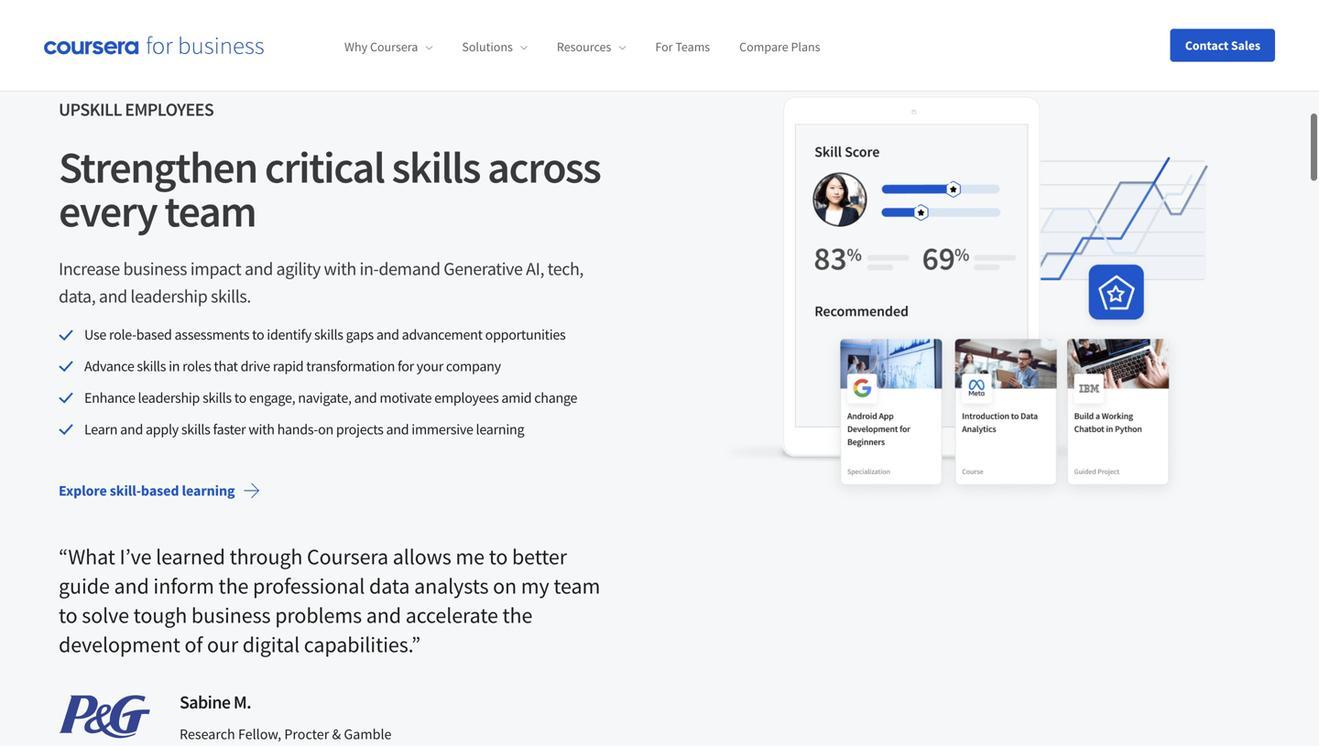 Task type: describe. For each thing, give the bounding box(es) containing it.
what i've learned through coursera allows me to better guide and inform the professional data analysts on my team to solve tough business problems and accelerate the development of our digital capabilities.
[[59, 543, 600, 659]]

through
[[230, 543, 303, 571]]

problems
[[275, 602, 362, 630]]

transformation
[[306, 357, 395, 376]]

, tech, data, and leadership skills.
[[59, 258, 584, 308]]

hands-
[[277, 420, 318, 439]]

explore skill-based learning
[[59, 482, 235, 500]]

advance skills in roles that drive rapid transformation for your company
[[84, 357, 501, 376]]

resources
[[557, 39, 611, 55]]

for
[[655, 39, 673, 55]]

development
[[59, 631, 180, 659]]

enhance
[[84, 389, 135, 407]]

demand
[[379, 258, 440, 280]]

for teams link
[[655, 39, 710, 55]]

skill-
[[110, 482, 141, 500]]

compare plans
[[740, 39, 821, 55]]

resources link
[[557, 39, 626, 55]]

in-
[[360, 258, 379, 280]]

strengthen
[[59, 140, 257, 195]]

generative
[[444, 258, 523, 280]]

opportunities
[[485, 326, 566, 344]]

enhance leadership skills to engage, navigate, and motivate employees amid change
[[84, 389, 577, 407]]

team inside what i've learned through coursera allows me to better guide and inform the professional data analysts on my team to solve tough business problems and accelerate the development of our digital capabilities.
[[554, 573, 600, 600]]

tough
[[133, 602, 187, 630]]

amid
[[501, 389, 532, 407]]

leadership inside the , tech, data, and leadership skills.
[[130, 285, 207, 308]]

research
[[180, 726, 235, 744]]

0 vertical spatial the
[[219, 573, 249, 600]]

m.
[[234, 691, 251, 714]]

explore skill-based learning link
[[44, 469, 275, 513]]

generative ai link
[[444, 258, 540, 280]]

and down the i've
[[114, 573, 149, 600]]

learned
[[156, 543, 225, 571]]

,
[[540, 258, 544, 280]]

every
[[59, 184, 157, 239]]

your
[[417, 357, 443, 376]]

1 horizontal spatial the
[[503, 602, 533, 630]]

compare
[[740, 39, 789, 55]]

our
[[207, 631, 238, 659]]

identify
[[267, 326, 312, 344]]

solutions
[[462, 39, 513, 55]]

faster
[[213, 420, 246, 439]]

solve
[[82, 602, 129, 630]]

to down guide
[[59, 602, 77, 630]]

procter
[[284, 726, 329, 744]]

across
[[488, 140, 600, 195]]

research fellow, procter & gamble
[[180, 726, 392, 744]]

and down motivate
[[386, 420, 409, 439]]

and down data at the bottom of page
[[366, 602, 401, 630]]

fellow,
[[238, 726, 281, 744]]

learn and apply skills faster with hands-on projects and immersive learning
[[84, 420, 524, 439]]

strengthen critical skills  across every team
[[59, 140, 600, 239]]

professional
[[253, 573, 365, 600]]

for
[[398, 357, 414, 376]]

coursera inside what i've learned through coursera allows me to better guide and inform the professional data analysts on my team to solve tough business problems and accelerate the development of our digital capabilities.
[[307, 543, 389, 571]]

my
[[521, 573, 549, 600]]

gamble
[[344, 726, 392, 744]]

0 vertical spatial coursera
[[370, 39, 418, 55]]

capabilities.
[[304, 631, 411, 659]]

for teams
[[655, 39, 710, 55]]

and up projects
[[354, 389, 377, 407]]

of
[[185, 631, 203, 659]]

apply
[[146, 420, 179, 439]]

to left engage,
[[234, 389, 246, 407]]

team inside strengthen critical skills  across every team
[[164, 184, 256, 239]]

digital
[[243, 631, 300, 659]]

sabine m.
[[180, 691, 251, 714]]

with for hands-
[[249, 420, 275, 439]]

guide
[[59, 573, 110, 600]]

motivate
[[380, 389, 432, 407]]

illustration of the coursera skills-first platform image
[[718, 96, 1261, 505]]

based for role-
[[136, 326, 172, 344]]

0 vertical spatial on
[[318, 420, 333, 439]]

i've
[[120, 543, 152, 571]]

advance
[[84, 357, 134, 376]]

and inside the , tech, data, and leadership skills.
[[99, 285, 127, 308]]

0 horizontal spatial business
[[123, 258, 187, 280]]

skills.
[[211, 285, 251, 308]]

gaps
[[346, 326, 374, 344]]



Task type: vqa. For each thing, say whether or not it's contained in the screenshot.
"Course 7"
no



Task type: locate. For each thing, give the bounding box(es) containing it.
business inside what i've learned through coursera allows me to better guide and inform the professional data analysts on my team to solve tough business problems and accelerate the development of our digital capabilities.
[[191, 602, 271, 630]]

0 vertical spatial learning
[[476, 420, 524, 439]]

sabine
[[180, 691, 230, 714]]

to right me
[[489, 543, 508, 571]]

with right faster
[[249, 420, 275, 439]]

1 vertical spatial the
[[503, 602, 533, 630]]

and up skills.
[[245, 258, 273, 280]]

and left apply
[[120, 420, 143, 439]]

tech,
[[548, 258, 584, 280]]

in
[[169, 357, 180, 376]]

p&g logo image
[[59, 696, 150, 739]]

plans
[[791, 39, 821, 55]]

employees
[[434, 389, 499, 407]]

contact sales
[[1185, 37, 1261, 54]]

team up impact
[[164, 184, 256, 239]]

1 horizontal spatial business
[[191, 602, 271, 630]]

inform
[[153, 573, 214, 600]]

with for in-
[[324, 258, 356, 280]]

impact
[[190, 258, 241, 280]]

1 vertical spatial with
[[249, 420, 275, 439]]

immersive
[[412, 420, 473, 439]]

1 horizontal spatial on
[[493, 573, 517, 600]]

0 horizontal spatial with
[[249, 420, 275, 439]]

coursera up professional
[[307, 543, 389, 571]]

projects
[[336, 420, 384, 439]]

0 vertical spatial based
[[136, 326, 172, 344]]

team
[[164, 184, 256, 239], [554, 573, 600, 600]]

1 vertical spatial team
[[554, 573, 600, 600]]

on inside what i've learned through coursera allows me to better guide and inform the professional data analysts on my team to solve tough business problems and accelerate the development of our digital capabilities.
[[493, 573, 517, 600]]

sales
[[1231, 37, 1261, 54]]

skills
[[392, 140, 480, 195], [314, 326, 343, 344], [137, 357, 166, 376], [203, 389, 232, 407], [181, 420, 210, 439]]

business up our
[[191, 602, 271, 630]]

the down 'through'
[[219, 573, 249, 600]]

why coursera
[[344, 39, 418, 55]]

rapid
[[273, 357, 304, 376]]

0 horizontal spatial the
[[219, 573, 249, 600]]

based for skill-
[[141, 482, 179, 500]]

1 horizontal spatial learning
[[476, 420, 524, 439]]

&
[[332, 726, 341, 744]]

solutions link
[[462, 39, 528, 55]]

critical
[[265, 140, 384, 195]]

the
[[219, 573, 249, 600], [503, 602, 533, 630]]

learn
[[84, 420, 118, 439]]

upskill
[[59, 98, 122, 121]]

allows
[[393, 543, 451, 571]]

with left in-
[[324, 258, 356, 280]]

contact
[[1185, 37, 1229, 54]]

leadership down impact
[[130, 285, 207, 308]]

why coursera link
[[344, 39, 433, 55]]

why
[[344, 39, 368, 55]]

and right gaps
[[376, 326, 399, 344]]

skills inside strengthen critical skills  across every team
[[392, 140, 480, 195]]

on down navigate, at left bottom
[[318, 420, 333, 439]]

explore
[[59, 482, 107, 500]]

0 horizontal spatial team
[[164, 184, 256, 239]]

better
[[512, 543, 567, 571]]

data
[[369, 573, 410, 600]]

that
[[214, 357, 238, 376]]

0 vertical spatial business
[[123, 258, 187, 280]]

1 horizontal spatial team
[[554, 573, 600, 600]]

coursera for business image
[[44, 36, 264, 55]]

ai
[[526, 258, 540, 280]]

based up in
[[136, 326, 172, 344]]

0 vertical spatial team
[[164, 184, 256, 239]]

1 vertical spatial on
[[493, 573, 517, 600]]

contact sales button
[[1171, 29, 1275, 62]]

use
[[84, 326, 106, 344]]

coursera right why
[[370, 39, 418, 55]]

roles
[[182, 357, 211, 376]]

business left impact
[[123, 258, 187, 280]]

data,
[[59, 285, 96, 308]]

teams
[[676, 39, 710, 55]]

accelerate
[[406, 602, 498, 630]]

engage,
[[249, 389, 295, 407]]

advancement
[[402, 326, 483, 344]]

0 horizontal spatial on
[[318, 420, 333, 439]]

1 vertical spatial coursera
[[307, 543, 389, 571]]

and right data,
[[99, 285, 127, 308]]

1 horizontal spatial with
[[324, 258, 356, 280]]

1 vertical spatial leadership
[[138, 389, 200, 407]]

to left identify
[[252, 326, 264, 344]]

coursera
[[370, 39, 418, 55], [307, 543, 389, 571]]

increase business impact and agility with in-demand generative ai
[[59, 258, 540, 280]]

1 vertical spatial business
[[191, 602, 271, 630]]

learning down amid
[[476, 420, 524, 439]]

1 vertical spatial based
[[141, 482, 179, 500]]

learning
[[476, 420, 524, 439], [182, 482, 235, 500]]

on left my on the left bottom
[[493, 573, 517, 600]]

on
[[318, 420, 333, 439], [493, 573, 517, 600]]

employees
[[125, 98, 214, 121]]

business
[[123, 258, 187, 280], [191, 602, 271, 630]]

me
[[456, 543, 485, 571]]

learning down faster
[[182, 482, 235, 500]]

drive
[[241, 357, 270, 376]]

team right my on the left bottom
[[554, 573, 600, 600]]

change
[[534, 389, 577, 407]]

analysts
[[414, 573, 489, 600]]

increase
[[59, 258, 120, 280]]

assessments
[[175, 326, 249, 344]]

0 horizontal spatial learning
[[182, 482, 235, 500]]

the down my on the left bottom
[[503, 602, 533, 630]]

role-
[[109, 326, 136, 344]]

0 vertical spatial leadership
[[130, 285, 207, 308]]

0 vertical spatial with
[[324, 258, 356, 280]]

company
[[446, 357, 501, 376]]

leadership down in
[[138, 389, 200, 407]]

use role-based assessments to identify skills gaps and advancement opportunities
[[84, 326, 566, 344]]

upskill employees
[[59, 98, 214, 121]]

compare plans link
[[740, 39, 821, 55]]

based down apply
[[141, 482, 179, 500]]

1 vertical spatial learning
[[182, 482, 235, 500]]

what
[[68, 543, 115, 571]]



